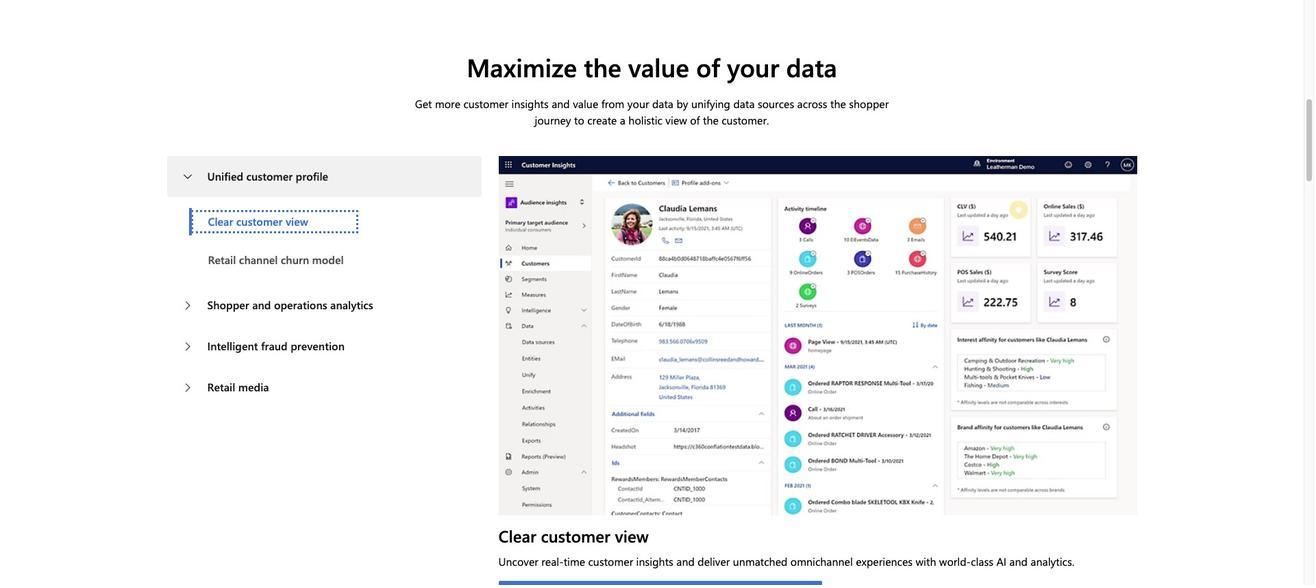 Task type: locate. For each thing, give the bounding box(es) containing it.
get
[[415, 97, 432, 111]]

0 vertical spatial clear
[[208, 215, 233, 229]]

unified
[[207, 170, 243, 184]]

your up holistic
[[628, 97, 649, 111]]

0 vertical spatial clear customer view
[[208, 215, 308, 229]]

customer up time
[[541, 525, 611, 547]]

tab list
[[189, 209, 360, 285]]

media
[[238, 381, 269, 395]]

1 horizontal spatial the
[[703, 113, 719, 128]]

channel
[[239, 253, 278, 268]]

value up by
[[628, 50, 689, 84]]

sources
[[758, 97, 794, 111]]

retail media
[[207, 381, 269, 395]]

0 horizontal spatial insights
[[512, 97, 549, 111]]

data left by
[[652, 97, 674, 111]]

your
[[727, 50, 779, 84], [628, 97, 649, 111]]

the
[[584, 50, 621, 84], [831, 97, 846, 111], [703, 113, 719, 128]]

class
[[971, 555, 994, 570]]

the right across
[[831, 97, 846, 111]]

0 vertical spatial the
[[584, 50, 621, 84]]

the up from
[[584, 50, 621, 84]]

1 horizontal spatial data
[[734, 97, 755, 111]]

retail for retail media
[[207, 381, 235, 395]]

retail inside retail channel churn model link
[[208, 253, 236, 268]]

customer up channel
[[236, 215, 283, 229]]

and inside get more customer insights and value from your data by unifying data sources across the shopper journey to create a holistic view of the customer.
[[552, 97, 570, 111]]

2 horizontal spatial view
[[666, 113, 687, 128]]

view
[[666, 113, 687, 128], [286, 215, 308, 229], [615, 525, 649, 547]]

create
[[587, 113, 617, 128]]

0 horizontal spatial clear
[[208, 215, 233, 229]]

0 horizontal spatial value
[[573, 97, 598, 111]]

0 vertical spatial value
[[628, 50, 689, 84]]

data
[[786, 50, 837, 84], [652, 97, 674, 111], [734, 97, 755, 111]]

unmatched
[[733, 555, 788, 570]]

insights up the "journey"
[[512, 97, 549, 111]]

the down "unifying"
[[703, 113, 719, 128]]

clear
[[208, 215, 233, 229], [499, 525, 536, 547]]

retail left channel
[[208, 253, 236, 268]]

a
[[620, 113, 626, 128]]

1 horizontal spatial clear customer view
[[499, 525, 649, 547]]

clear inside 'tab list'
[[208, 215, 233, 229]]

1 vertical spatial of
[[690, 113, 700, 128]]

1 horizontal spatial view
[[615, 525, 649, 547]]

and
[[552, 97, 570, 111], [252, 298, 271, 313], [677, 555, 695, 570], [1010, 555, 1028, 570]]

clear customer view up time
[[499, 525, 649, 547]]

1 horizontal spatial clear
[[499, 525, 536, 547]]

of
[[696, 50, 720, 84], [690, 113, 700, 128]]

customer
[[246, 170, 293, 184], [236, 215, 283, 229], [541, 525, 611, 547], [588, 555, 633, 570]]

your inside get more customer insights and value from your data by unifying data sources across the shopper journey to create a holistic view of the customer.
[[628, 97, 649, 111]]

clear customer view
[[208, 215, 308, 229], [499, 525, 649, 547]]

clear customer view link
[[189, 209, 360, 236]]

0 vertical spatial view
[[666, 113, 687, 128]]

1 horizontal spatial your
[[727, 50, 779, 84]]

1 horizontal spatial value
[[628, 50, 689, 84]]

insights
[[512, 97, 549, 111], [636, 555, 674, 570]]

value
[[628, 50, 689, 84], [573, 97, 598, 111]]

0 horizontal spatial view
[[286, 215, 308, 229]]

data up across
[[786, 50, 837, 84]]

profile
[[296, 170, 328, 184]]

clear customer view up channel
[[208, 215, 308, 229]]

0 vertical spatial of
[[696, 50, 720, 84]]

by
[[677, 97, 688, 111]]

churn
[[281, 253, 309, 268]]

0 horizontal spatial clear customer view
[[208, 215, 308, 229]]

and right ai
[[1010, 555, 1028, 570]]

0 vertical spatial insights
[[512, 97, 549, 111]]

shopper and operations analytics
[[207, 298, 373, 313]]

2 horizontal spatial the
[[831, 97, 846, 111]]

shopper
[[207, 298, 249, 313]]

shopper and operations analytics button
[[167, 285, 482, 327]]

value up 'to' on the left top
[[573, 97, 598, 111]]

1 vertical spatial value
[[573, 97, 598, 111]]

retail inside retail media dropdown button
[[207, 381, 235, 395]]

your up the sources
[[727, 50, 779, 84]]

omnichannel
[[791, 555, 853, 570]]

and right the shopper
[[252, 298, 271, 313]]

0 horizontal spatial data
[[652, 97, 674, 111]]

2 horizontal spatial data
[[786, 50, 837, 84]]

data up 'customer.'
[[734, 97, 755, 111]]

retail channel churn model
[[208, 253, 344, 268]]

and up the "journey"
[[552, 97, 570, 111]]

journey
[[535, 113, 571, 128]]

clear up uncover
[[499, 525, 536, 547]]

1 vertical spatial your
[[628, 97, 649, 111]]

of down "unifying"
[[690, 113, 700, 128]]

1 vertical spatial the
[[831, 97, 846, 111]]

1 vertical spatial clear
[[499, 525, 536, 547]]

view inside get more customer insights and value from your data by unifying data sources across the shopper journey to create a holistic view of the customer.
[[666, 113, 687, 128]]

of up "unifying"
[[696, 50, 720, 84]]

fraud
[[261, 340, 288, 354]]

ai
[[997, 555, 1007, 570]]

0 vertical spatial your
[[727, 50, 779, 84]]

1 vertical spatial insights
[[636, 555, 674, 570]]

uncover real-time customer insights and deliver unmatched omnichannel experiences with world-class ai and analytics.
[[499, 555, 1075, 570]]

insights left deliver
[[636, 555, 674, 570]]

retail for retail channel churn model
[[208, 253, 236, 268]]

and left deliver
[[677, 555, 695, 570]]

customer left profile
[[246, 170, 293, 184]]

customer right time
[[588, 555, 633, 570]]

retail left media
[[207, 381, 235, 395]]

0 vertical spatial retail
[[208, 253, 236, 268]]

customer.
[[722, 113, 769, 128]]

1 vertical spatial clear customer view
[[499, 525, 649, 547]]

0 horizontal spatial your
[[628, 97, 649, 111]]

1 vertical spatial retail
[[207, 381, 235, 395]]

retail
[[208, 253, 236, 268], [207, 381, 235, 395]]

clear down unified
[[208, 215, 233, 229]]

of inside get more customer insights and value from your data by unifying data sources across the shopper journey to create a holistic view of the customer.
[[690, 113, 700, 128]]



Task type: vqa. For each thing, say whether or not it's contained in the screenshot.
value
yes



Task type: describe. For each thing, give the bounding box(es) containing it.
unified customer profile button
[[167, 157, 482, 198]]

microsoft-cloud-for-retail tab list
[[0, 0, 1304, 25]]

intelligent
[[207, 340, 258, 354]]

real-
[[542, 555, 564, 570]]

deliver
[[698, 555, 730, 570]]

1 horizontal spatial insights
[[636, 555, 674, 570]]

retail channel churn model link
[[192, 247, 360, 274]]

2 vertical spatial the
[[703, 113, 719, 128]]

unifying
[[691, 97, 731, 111]]

retail media button
[[167, 368, 482, 409]]

across
[[797, 97, 828, 111]]

analytics.
[[1031, 555, 1075, 570]]

to
[[574, 113, 584, 128]]

insights inside get more customer insights and value from your data by unifying data sources across the shopper journey to create a holistic view of the customer.
[[512, 97, 549, 111]]

0 horizontal spatial the
[[584, 50, 621, 84]]

holistic
[[629, 113, 663, 128]]

more customer
[[435, 97, 509, 111]]

value inside get more customer insights and value from your data by unifying data sources across the shopper journey to create a holistic view of the customer.
[[573, 97, 598, 111]]

prevention
[[291, 340, 345, 354]]

unified customer profile
[[207, 170, 328, 184]]

with
[[916, 555, 936, 570]]

model
[[312, 253, 344, 268]]

uncover
[[499, 555, 539, 570]]

experiences
[[856, 555, 913, 570]]

operations
[[274, 298, 327, 313]]

maximize the value of your data
[[467, 50, 837, 84]]

2 vertical spatial view
[[615, 525, 649, 547]]

intelligent fraud prevention
[[207, 340, 345, 354]]

shopper
[[849, 97, 889, 111]]

customer inside dropdown button
[[246, 170, 293, 184]]

analytics
[[330, 298, 373, 313]]

tab list containing clear customer view
[[189, 209, 360, 285]]

world-
[[939, 555, 971, 570]]

get more customer insights and value from your data by unifying data sources across the shopper journey to create a holistic view of the customer.
[[415, 97, 889, 128]]

intelligent fraud prevention button
[[167, 327, 482, 368]]

and inside dropdown button
[[252, 298, 271, 313]]

customer inside 'tab list'
[[236, 215, 283, 229]]

a dynamics 365 customer insights profile image
[[499, 157, 1137, 516]]

maximize
[[467, 50, 577, 84]]

time
[[564, 555, 585, 570]]

from
[[601, 97, 625, 111]]

1 vertical spatial view
[[286, 215, 308, 229]]



